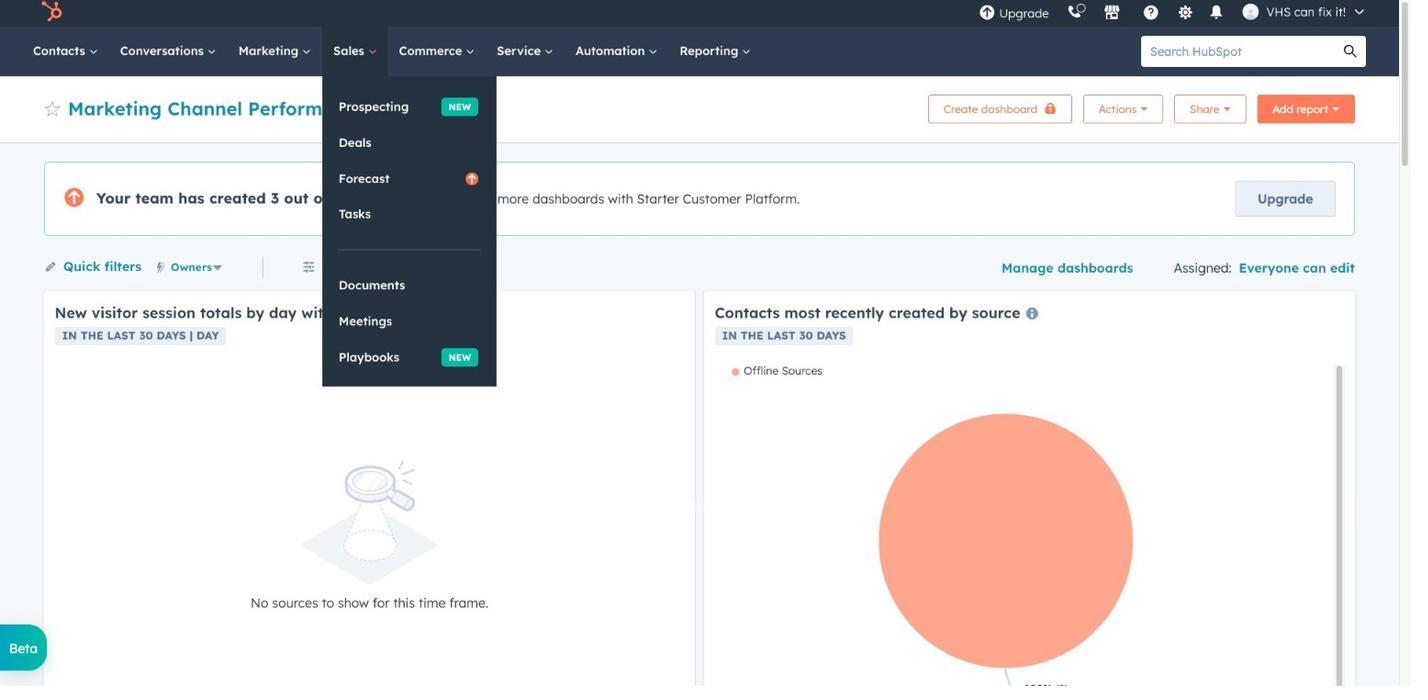 Task type: vqa. For each thing, say whether or not it's contained in the screenshot.
the topmost PM
no



Task type: locate. For each thing, give the bounding box(es) containing it.
Search HubSpot search field
[[1142, 36, 1335, 67]]

contacts most recently created by source element
[[704, 291, 1356, 686]]

banner
[[44, 89, 1356, 124]]

menu
[[970, 0, 1378, 26]]

jacob simon image
[[1243, 3, 1260, 20]]



Task type: describe. For each thing, give the bounding box(es) containing it.
sales menu
[[322, 76, 497, 387]]

new visitor session totals by day with source breakdown element
[[44, 291, 695, 686]]

interactive chart image
[[715, 363, 1333, 686]]

marketplaces image
[[1104, 5, 1121, 22]]



